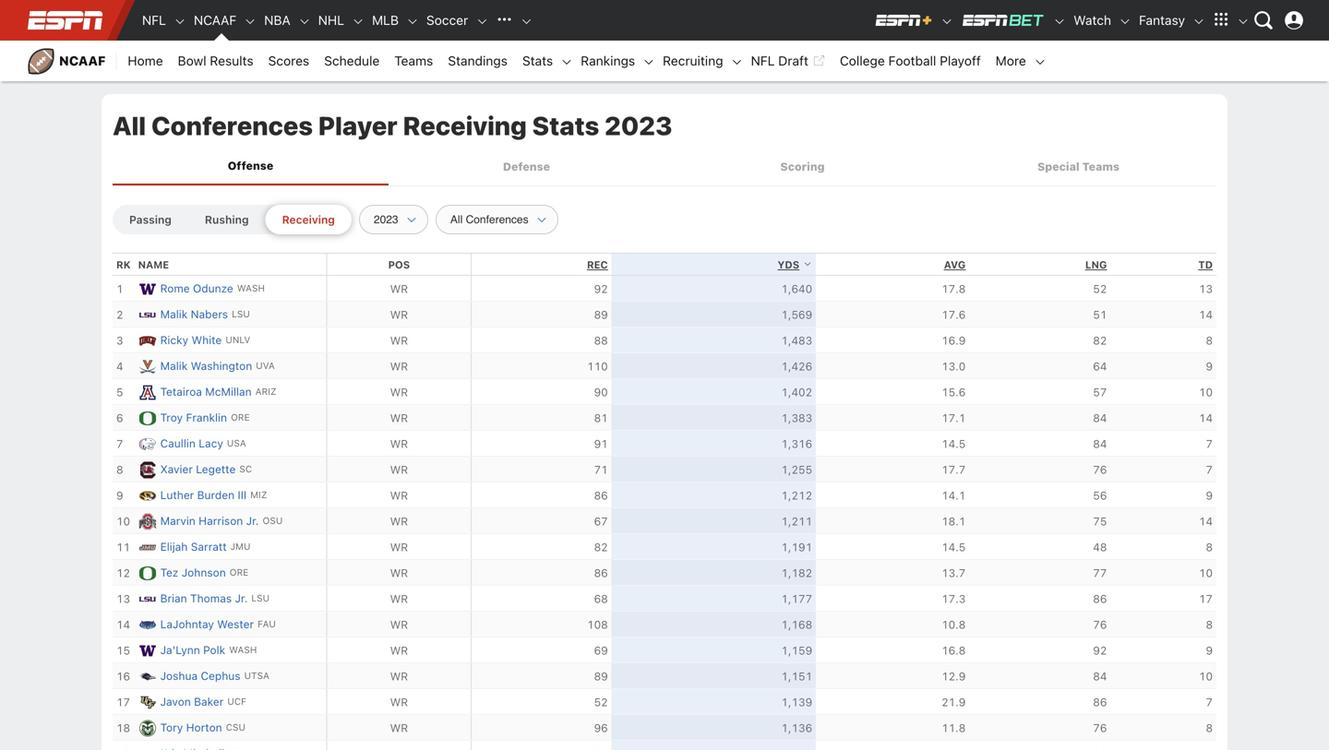 Task type: locate. For each thing, give the bounding box(es) containing it.
mcmillan
[[205, 386, 252, 399]]

90
[[594, 386, 608, 399]]

ore up usa
[[231, 412, 250, 423]]

1 vertical spatial receiving
[[282, 213, 335, 226]]

franklin
[[186, 411, 227, 424]]

16 wr from the top
[[390, 670, 408, 683]]

ncaaf link left the home link
[[18, 41, 117, 81]]

1 horizontal spatial 52
[[1093, 283, 1107, 296]]

nfl image
[[173, 15, 186, 28]]

caullin lacy usa
[[160, 437, 246, 450]]

1 horizontal spatial 13
[[1199, 283, 1213, 296]]

nfl draft
[[751, 53, 809, 68]]

17.3
[[942, 593, 966, 606]]

13 wr from the top
[[390, 593, 408, 606]]

receiving down offense link
[[282, 213, 335, 226]]

nfl left nfl icon
[[142, 12, 166, 28]]

ore
[[231, 412, 250, 423], [230, 568, 249, 578]]

javon
[[160, 696, 191, 709]]

14 wr from the top
[[390, 619, 408, 632]]

8 for 10.8
[[1206, 619, 1213, 632]]

tab list inside standings page main content
[[113, 148, 1217, 186]]

nfl inside nfl draft link
[[751, 53, 775, 68]]

troy franklin link
[[160, 409, 227, 427]]

10 wr from the top
[[390, 515, 408, 528]]

1 horizontal spatial nfl
[[751, 53, 775, 68]]

ncaaf image
[[244, 15, 257, 28]]

wr for 1,168
[[390, 619, 408, 632]]

stats link
[[515, 41, 561, 81]]

1 vertical spatial ore
[[230, 568, 249, 578]]

0 vertical spatial stats
[[522, 53, 553, 68]]

1 vertical spatial malik
[[160, 360, 188, 373]]

1 vertical spatial jr.
[[235, 592, 248, 605]]

pos
[[388, 259, 410, 271]]

2 76 from the top
[[1093, 619, 1107, 632]]

1 vertical spatial 52
[[594, 696, 608, 709]]

2 wr from the top
[[390, 309, 408, 321]]

76 for 11.8
[[1093, 722, 1107, 735]]

0 horizontal spatial lsu
[[232, 309, 250, 320]]

ricky
[[160, 334, 188, 347]]

82 down 51
[[1093, 334, 1107, 347]]

wr for 1,483
[[390, 334, 408, 347]]

teams inside "link"
[[1083, 160, 1120, 173]]

18 wr from the top
[[390, 722, 408, 735]]

playoff
[[940, 53, 981, 68]]

player
[[318, 110, 398, 141]]

wash down wester
[[229, 645, 257, 656]]

1 vertical spatial lsu
[[251, 593, 270, 604]]

ncaaf right nfl icon
[[194, 12, 237, 28]]

52 down lng
[[1093, 283, 1107, 296]]

0 vertical spatial 76
[[1093, 464, 1107, 477]]

0 horizontal spatial receiving
[[282, 213, 335, 226]]

stats image
[[561, 56, 573, 68]]

rome odunze link
[[160, 280, 233, 297]]

11 wr from the top
[[390, 541, 408, 554]]

14
[[1199, 309, 1213, 321], [1199, 412, 1213, 425], [1199, 515, 1213, 528], [116, 619, 130, 632]]

14.5
[[942, 438, 966, 451], [942, 541, 966, 554]]

3 84 from the top
[[1093, 670, 1107, 683]]

13 down '12'
[[116, 593, 130, 606]]

soccer
[[427, 12, 468, 28]]

1 76 from the top
[[1093, 464, 1107, 477]]

ore inside tez johnson ore
[[230, 568, 249, 578]]

0 vertical spatial 13
[[1199, 283, 1213, 296]]

9 wr from the top
[[390, 489, 408, 502]]

1 vertical spatial ncaaf
[[59, 53, 106, 68]]

1 vertical spatial nfl
[[751, 53, 775, 68]]

ncaaf left home
[[59, 53, 106, 68]]

1 vertical spatial 76
[[1093, 619, 1107, 632]]

0 vertical spatial receiving
[[403, 110, 527, 141]]

92 down rec link
[[594, 283, 608, 296]]

nhl image
[[352, 15, 365, 28]]

0 horizontal spatial 17
[[116, 696, 130, 709]]

nfl right recruiting image
[[751, 53, 775, 68]]

1 14.5 from the top
[[942, 438, 966, 451]]

1 vertical spatial 82
[[594, 541, 608, 554]]

84 for 14
[[1093, 412, 1107, 425]]

jr. up wester
[[235, 592, 248, 605]]

2 89 from the top
[[594, 670, 608, 683]]

tab list
[[113, 148, 1217, 186]]

5 wr from the top
[[390, 386, 408, 399]]

ore for johnson
[[230, 568, 249, 578]]

76 for 10.8
[[1093, 619, 1107, 632]]

receiving down standings link
[[403, 110, 527, 141]]

defense link
[[389, 150, 665, 184]]

jmu
[[230, 542, 251, 552]]

more link
[[989, 41, 1034, 81]]

0 vertical spatial ncaaf
[[194, 12, 237, 28]]

teams down mlb image
[[394, 53, 433, 68]]

56
[[1093, 489, 1107, 502]]

13 down 'td' link
[[1199, 283, 1213, 296]]

rushing link
[[188, 205, 266, 235]]

3 76 from the top
[[1093, 722, 1107, 735]]

7 wr from the top
[[390, 438, 408, 451]]

malik for malik nabers
[[160, 308, 188, 321]]

0 horizontal spatial ncaaf link
[[18, 41, 117, 81]]

17.1
[[942, 412, 966, 425]]

lsu up fau
[[251, 593, 270, 604]]

1 89 from the top
[[594, 309, 608, 321]]

ja'lynn polk link
[[160, 642, 225, 659]]

wr for 1,139
[[390, 696, 408, 709]]

9 for 1,426
[[1206, 360, 1213, 373]]

15 wr from the top
[[390, 645, 408, 658]]

0 vertical spatial lsu
[[232, 309, 250, 320]]

recruiting link
[[656, 41, 731, 81]]

67
[[594, 515, 608, 528]]

0 vertical spatial 89
[[594, 309, 608, 321]]

draft
[[779, 53, 809, 68]]

2 vertical spatial 84
[[1093, 670, 1107, 683]]

2 malik from the top
[[160, 360, 188, 373]]

lacy
[[199, 437, 223, 450]]

name
[[138, 259, 169, 271]]

1 vertical spatial 92
[[1093, 645, 1107, 658]]

82 down 67
[[594, 541, 608, 554]]

52 up 96
[[594, 696, 608, 709]]

0 vertical spatial 82
[[1093, 334, 1107, 347]]

elijah sarratt jmu
[[160, 541, 251, 554]]

offense link
[[113, 149, 389, 183]]

fantasy
[[1139, 12, 1185, 28]]

0 vertical spatial 92
[[594, 283, 608, 296]]

lajohntay wester fau
[[160, 618, 276, 631]]

ore inside troy franklin ore
[[231, 412, 250, 423]]

1 vertical spatial stats
[[532, 110, 599, 141]]

wash right the odunze
[[237, 283, 265, 294]]

14.5 down 18.1
[[942, 541, 966, 554]]

teams link
[[387, 41, 441, 81]]

rankings image
[[643, 56, 656, 68]]

10 for 1,402
[[1199, 386, 1213, 399]]

1,159
[[781, 645, 813, 658]]

92 down '77' on the right bottom of page
[[1093, 645, 1107, 658]]

10 for 1,182
[[1199, 567, 1213, 580]]

burden
[[197, 489, 235, 502]]

0 horizontal spatial teams
[[394, 53, 433, 68]]

malik down ricky
[[160, 360, 188, 373]]

0 vertical spatial malik
[[160, 308, 188, 321]]

wash inside the ja'lynn polk wash
[[229, 645, 257, 656]]

2 14.5 from the top
[[942, 541, 966, 554]]

1 horizontal spatial ncaaf
[[194, 12, 237, 28]]

wr for 1,151
[[390, 670, 408, 683]]

wr for 1,182
[[390, 567, 408, 580]]

1 wr from the top
[[390, 283, 408, 296]]

yds
[[778, 259, 800, 271]]

14 for 51
[[1199, 309, 1213, 321]]

lsu up the unlv
[[232, 309, 250, 320]]

5
[[116, 386, 123, 399]]

1 84 from the top
[[1093, 412, 1107, 425]]

0 vertical spatial wash
[[237, 283, 265, 294]]

malik up ricky
[[160, 308, 188, 321]]

1 malik from the top
[[160, 308, 188, 321]]

csu
[[226, 723, 246, 733]]

52
[[1093, 283, 1107, 296], [594, 696, 608, 709]]

unlv
[[226, 335, 250, 345]]

6
[[116, 412, 123, 425]]

1 vertical spatial wash
[[229, 645, 257, 656]]

89 down the 69
[[594, 670, 608, 683]]

nba image
[[298, 15, 311, 28]]

1,177
[[781, 593, 813, 606]]

ore down jmu
[[230, 568, 249, 578]]

0 vertical spatial nfl
[[142, 12, 166, 28]]

13.7
[[942, 567, 966, 580]]

2 84 from the top
[[1093, 438, 1107, 451]]

wr for 1,316
[[390, 438, 408, 451]]

conferences
[[151, 110, 313, 141]]

stats up "defense"
[[532, 110, 599, 141]]

nfl inside nfl "link"
[[142, 12, 166, 28]]

wr for 1,569
[[390, 309, 408, 321]]

1,255
[[781, 464, 813, 477]]

1,212
[[781, 489, 813, 502]]

harrison
[[199, 515, 243, 528]]

1 vertical spatial 89
[[594, 670, 608, 683]]

11
[[116, 541, 130, 554]]

1 vertical spatial 84
[[1093, 438, 1107, 451]]

76
[[1093, 464, 1107, 477], [1093, 619, 1107, 632], [1093, 722, 1107, 735]]

wr for 1,640
[[390, 283, 408, 296]]

2 vertical spatial 76
[[1093, 722, 1107, 735]]

51
[[1093, 309, 1107, 321]]

108
[[587, 619, 608, 632]]

7 for 1,255
[[1206, 464, 1213, 477]]

1,139
[[781, 696, 813, 709]]

tab list containing offense
[[113, 148, 1217, 186]]

brian thomas jr. lsu
[[160, 592, 270, 605]]

0 vertical spatial ore
[[231, 412, 250, 423]]

offense
[[228, 159, 274, 172]]

1 vertical spatial 14.5
[[942, 541, 966, 554]]

8 for 14.5
[[1206, 541, 1213, 554]]

1,640
[[781, 283, 813, 296]]

wr for 1,159
[[390, 645, 408, 658]]

0 vertical spatial 14.5
[[942, 438, 966, 451]]

6 wr from the top
[[390, 412, 408, 425]]

1 vertical spatial teams
[[1083, 160, 1120, 173]]

0 horizontal spatial ncaaf
[[59, 53, 106, 68]]

nfl
[[142, 12, 166, 28], [751, 53, 775, 68]]

0 vertical spatial teams
[[394, 53, 433, 68]]

more sports image
[[520, 15, 533, 28]]

16.9
[[942, 334, 966, 347]]

1 horizontal spatial lsu
[[251, 593, 270, 604]]

8 wr from the top
[[390, 464, 408, 477]]

washington
[[191, 360, 252, 373]]

rec
[[587, 259, 608, 271]]

0 vertical spatial jr.
[[246, 515, 259, 528]]

td
[[1199, 259, 1213, 271]]

tez johnson ore
[[160, 567, 249, 580]]

wr for 1,177
[[390, 593, 408, 606]]

stats left stats image
[[522, 53, 553, 68]]

rankings link
[[573, 41, 643, 81]]

4 wr from the top
[[390, 360, 408, 373]]

baker
[[194, 696, 224, 709]]

wr for 1,211
[[390, 515, 408, 528]]

tory horton link
[[160, 719, 222, 737]]

wester
[[217, 618, 254, 631]]

receiving
[[403, 110, 527, 141], [282, 213, 335, 226]]

1 horizontal spatial teams
[[1083, 160, 1120, 173]]

3 wr from the top
[[390, 334, 408, 347]]

48
[[1093, 541, 1107, 554]]

68
[[594, 593, 608, 606]]

jr. left osu
[[246, 515, 259, 528]]

malik
[[160, 308, 188, 321], [160, 360, 188, 373]]

malik nabers lsu
[[160, 308, 250, 321]]

ncaaf link up bowl results
[[186, 0, 244, 41]]

malik nabers link
[[160, 306, 228, 323]]

14.5 down 17.1 at right
[[942, 438, 966, 451]]

teams right special
[[1083, 160, 1120, 173]]

marvin
[[160, 515, 196, 528]]

89 up 88
[[594, 309, 608, 321]]

0 horizontal spatial nfl
[[142, 12, 166, 28]]

1 horizontal spatial 17
[[1199, 593, 1213, 606]]

stats
[[522, 53, 553, 68], [532, 110, 599, 141]]

1 vertical spatial 13
[[116, 593, 130, 606]]

1 horizontal spatial 92
[[1093, 645, 1107, 658]]

0 horizontal spatial 52
[[594, 696, 608, 709]]

1 horizontal spatial 82
[[1093, 334, 1107, 347]]

17 wr from the top
[[390, 696, 408, 709]]

11.8
[[942, 722, 966, 735]]

thomas
[[190, 592, 232, 605]]

12 wr from the top
[[390, 567, 408, 580]]

8 for 11.8
[[1206, 722, 1213, 735]]

wash inside rome odunze wash
[[237, 283, 265, 294]]

espn bet image
[[961, 13, 1046, 28]]

0 vertical spatial 84
[[1093, 412, 1107, 425]]



Task type: describe. For each thing, give the bounding box(es) containing it.
rome
[[160, 282, 190, 295]]

9 for 1,212
[[1206, 489, 1213, 502]]

57
[[1093, 386, 1107, 399]]

global navigation element
[[18, 0, 1311, 41]]

110
[[587, 360, 608, 373]]

tez
[[160, 567, 178, 580]]

rec link
[[587, 259, 608, 271]]

0 horizontal spatial 13
[[116, 593, 130, 606]]

14 for 75
[[1199, 515, 1213, 528]]

1,402
[[781, 386, 813, 399]]

fantasy image
[[1193, 15, 1206, 28]]

brian
[[160, 592, 187, 605]]

nfl for nfl
[[142, 12, 166, 28]]

18
[[116, 722, 130, 735]]

wr for 1,191
[[390, 541, 408, 554]]

1 horizontal spatial ncaaf link
[[186, 0, 244, 41]]

bowl results
[[178, 53, 254, 68]]

nfl link
[[135, 0, 173, 41]]

14.5 for 48
[[942, 541, 966, 554]]

2023
[[605, 110, 673, 141]]

recruiting
[[663, 53, 723, 68]]

0 vertical spatial 17
[[1199, 593, 1213, 606]]

college
[[840, 53, 885, 68]]

utsa
[[244, 671, 269, 682]]

caullin
[[160, 437, 196, 450]]

mlb link
[[365, 0, 406, 41]]

uva
[[256, 361, 275, 371]]

marvin harrison jr. osu
[[160, 515, 283, 528]]

rushing
[[205, 213, 249, 226]]

ucf
[[227, 697, 246, 707]]

caullin lacy link
[[160, 435, 223, 453]]

joshua cephus utsa
[[160, 670, 269, 683]]

elijah
[[160, 541, 188, 554]]

college football playoff link
[[833, 41, 989, 81]]

ariz
[[255, 387, 277, 397]]

7 for 1,139
[[1206, 696, 1213, 709]]

91
[[594, 438, 608, 451]]

89 for 1,151
[[594, 670, 608, 683]]

0 vertical spatial 52
[[1093, 283, 1107, 296]]

football
[[889, 53, 937, 68]]

jr. for brian thomas jr.
[[235, 592, 248, 605]]

nabers
[[191, 308, 228, 321]]

75
[[1093, 515, 1107, 528]]

standings page main content
[[102, 94, 1228, 751]]

lajohntay wester link
[[160, 616, 254, 634]]

10 for 1,151
[[1199, 670, 1213, 683]]

tetairoa mcmillan ariz
[[160, 386, 277, 399]]

espn plus image
[[941, 15, 954, 28]]

scoring
[[780, 160, 825, 173]]

nfl for nfl draft
[[751, 53, 775, 68]]

troy franklin ore
[[160, 411, 250, 424]]

stats inside standings page main content
[[532, 110, 599, 141]]

14 for 84
[[1199, 412, 1213, 425]]

1,151
[[781, 670, 813, 683]]

receiving link
[[266, 205, 352, 235]]

lajohntay
[[160, 618, 214, 631]]

64
[[1093, 360, 1107, 373]]

21.9
[[942, 696, 966, 709]]

9 for 1,159
[[1206, 645, 1213, 658]]

passing link
[[113, 205, 188, 235]]

14.5 for 84
[[942, 438, 966, 451]]

home link
[[120, 41, 170, 81]]

1 vertical spatial 17
[[116, 696, 130, 709]]

soccer image
[[476, 15, 489, 28]]

xavier
[[160, 463, 193, 476]]

nfl draft link
[[744, 41, 833, 81]]

more image
[[1034, 56, 1047, 68]]

more espn image
[[1208, 6, 1235, 34]]

76 for 17.7
[[1093, 464, 1107, 477]]

xavier legette sc
[[160, 463, 252, 476]]

96
[[594, 722, 608, 735]]

wr for 1,402
[[390, 386, 408, 399]]

standings link
[[441, 41, 515, 81]]

marvin harrison jr. link
[[160, 513, 259, 530]]

ore for franklin
[[231, 412, 250, 423]]

special
[[1038, 160, 1080, 173]]

mlb image
[[406, 15, 419, 28]]

passing
[[129, 213, 172, 226]]

yds link
[[778, 259, 813, 271]]

wash for polk
[[229, 645, 257, 656]]

malik for malik washington
[[160, 360, 188, 373]]

espn bet image
[[1054, 15, 1067, 28]]

wr for 1,426
[[390, 360, 408, 373]]

osu
[[263, 516, 283, 526]]

scores
[[268, 53, 309, 68]]

all
[[113, 110, 146, 141]]

1 horizontal spatial receiving
[[403, 110, 527, 141]]

ricky white link
[[160, 332, 222, 349]]

luther
[[160, 489, 194, 502]]

0 horizontal spatial 82
[[594, 541, 608, 554]]

scores link
[[261, 41, 317, 81]]

espn more sports home page image
[[490, 6, 518, 34]]

84 for 10
[[1093, 670, 1107, 683]]

more espn image
[[1237, 15, 1250, 28]]

wr for 1,136
[[390, 722, 408, 735]]

cephus
[[201, 670, 241, 683]]

jr. for marvin harrison jr.
[[246, 515, 259, 528]]

8 for 16.9
[[1206, 334, 1213, 347]]

wr for 1,212
[[390, 489, 408, 502]]

external link image
[[812, 50, 825, 72]]

1,483
[[781, 334, 813, 347]]

recruiting image
[[731, 56, 744, 68]]

special teams
[[1038, 160, 1120, 173]]

1,569
[[781, 309, 813, 321]]

profile management image
[[1285, 11, 1304, 30]]

xavier legette link
[[160, 461, 236, 478]]

ncaaf inside global navigation element
[[194, 12, 237, 28]]

wr for 1,255
[[390, 464, 408, 477]]

10.8
[[942, 619, 966, 632]]

7 for 1,316
[[1206, 438, 1213, 451]]

miz
[[250, 490, 267, 501]]

watch image
[[1119, 15, 1132, 28]]

special teams link
[[941, 150, 1217, 184]]

bowl results link
[[170, 41, 261, 81]]

espn+ image
[[874, 13, 934, 28]]

rome odunze wash
[[160, 282, 265, 295]]

wr for 1,383
[[390, 412, 408, 425]]

1,136
[[781, 722, 813, 735]]

lsu inside malik nabers lsu
[[232, 309, 250, 320]]

84 for 7
[[1093, 438, 1107, 451]]

lsu inside brian thomas jr. lsu
[[251, 593, 270, 604]]

brian thomas jr. link
[[160, 590, 248, 608]]

0 horizontal spatial 92
[[594, 283, 608, 296]]

rk name
[[116, 259, 169, 271]]

nhl
[[318, 12, 344, 28]]

wash for odunze
[[237, 283, 265, 294]]

1,426
[[781, 360, 813, 373]]

88
[[594, 334, 608, 347]]

ja'lynn polk wash
[[160, 644, 257, 657]]

89 for 1,569
[[594, 309, 608, 321]]

nba link
[[257, 0, 298, 41]]

standings
[[448, 53, 508, 68]]

avg link
[[944, 259, 966, 271]]



Task type: vqa. For each thing, say whether or not it's contained in the screenshot.
left 13
yes



